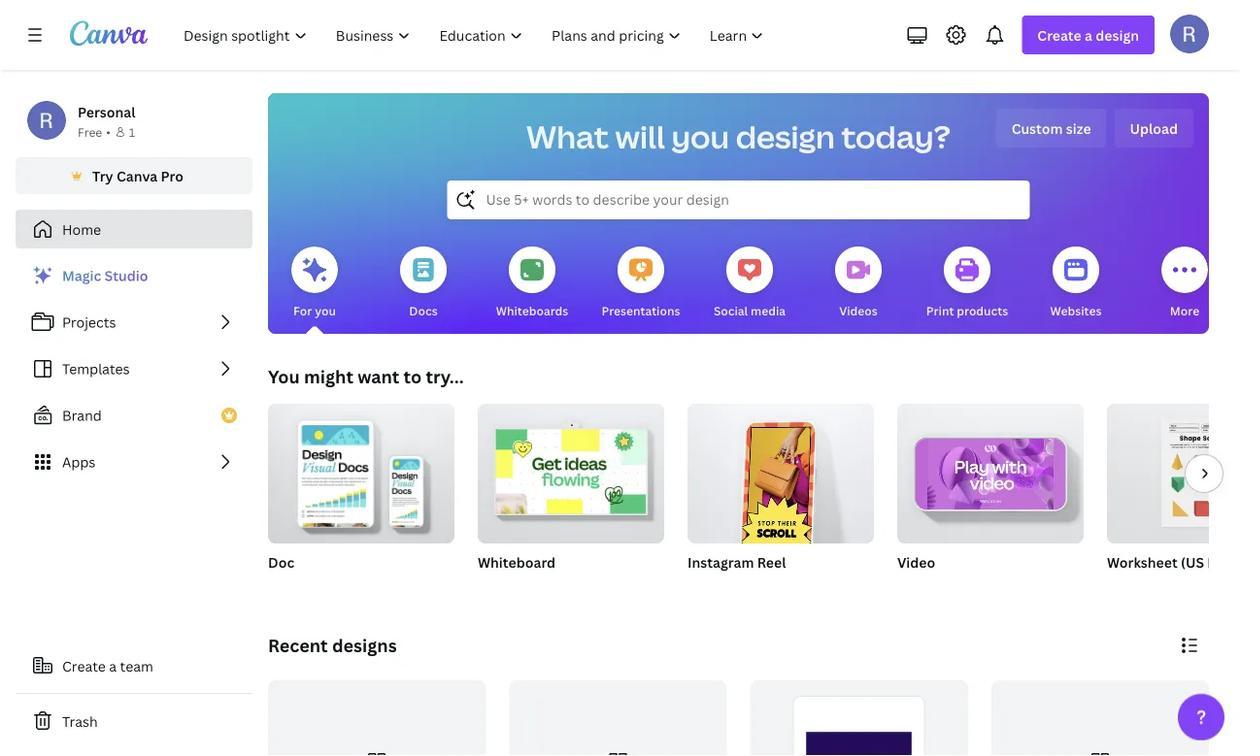 Task type: describe. For each thing, give the bounding box(es) containing it.
1
[[129, 124, 135, 140]]

create a design button
[[1022, 16, 1155, 54]]

products
[[957, 303, 1008, 319]]

group for instagram reel
[[688, 396, 874, 555]]

templates link
[[16, 350, 253, 388]]

docs
[[409, 303, 438, 319]]

print products button
[[926, 233, 1008, 334]]

create a design
[[1038, 26, 1139, 44]]

videos button
[[835, 233, 882, 334]]

unlimited
[[478, 578, 533, 594]]

might
[[304, 365, 353, 388]]

worksheet (us letter portrait) group
[[1107, 404, 1240, 596]]

instagram reel
[[688, 553, 786, 572]]

create a team
[[62, 657, 153, 675]]

websites
[[1050, 303, 1102, 319]]

upload
[[1130, 119, 1178, 137]]

you
[[268, 365, 300, 388]]

home
[[62, 220, 101, 238]]

apps link
[[16, 443, 253, 482]]

will
[[615, 116, 665, 158]]

you inside for you button
[[315, 303, 336, 319]]

presentations button
[[602, 233, 680, 334]]

templates
[[62, 360, 130, 378]]

video group
[[897, 396, 1084, 596]]

want
[[358, 365, 399, 388]]

try canva pro
[[92, 167, 183, 185]]

try
[[92, 167, 113, 185]]

reel
[[757, 553, 786, 572]]

today?
[[841, 116, 951, 158]]

group for video
[[897, 396, 1084, 544]]

upload button
[[1114, 109, 1194, 148]]

video
[[897, 553, 935, 572]]

group for whiteboard
[[478, 396, 664, 544]]

trash
[[62, 712, 98, 731]]

more
[[1170, 303, 1200, 319]]

apps
[[62, 453, 96, 472]]

studio
[[105, 267, 148, 285]]

canva
[[117, 167, 158, 185]]

for you
[[293, 303, 336, 319]]

brand link
[[16, 396, 253, 435]]

design inside dropdown button
[[1096, 26, 1139, 44]]

media
[[751, 303, 786, 319]]

worksheet
[[1107, 553, 1178, 572]]

brand
[[62, 406, 102, 425]]

create for create a team
[[62, 657, 106, 675]]

try...
[[426, 365, 464, 388]]

try canva pro button
[[16, 157, 253, 194]]

websites button
[[1050, 233, 1102, 334]]

a for design
[[1085, 26, 1093, 44]]

print products
[[926, 303, 1008, 319]]

for you button
[[291, 233, 338, 334]]

create a team button
[[16, 647, 253, 686]]

0 horizontal spatial design
[[736, 116, 835, 158]]

0 vertical spatial you
[[671, 116, 730, 158]]

social media
[[714, 303, 786, 319]]

home link
[[16, 210, 253, 249]]

social
[[714, 303, 748, 319]]

to
[[403, 365, 422, 388]]

trash link
[[16, 702, 253, 741]]



Task type: locate. For each thing, give the bounding box(es) containing it.
list
[[16, 256, 253, 482]]

group
[[268, 396, 455, 544], [478, 396, 664, 544], [688, 396, 874, 555], [897, 396, 1084, 544], [1107, 404, 1240, 544]]

create
[[1038, 26, 1082, 44], [62, 657, 106, 675]]

a for team
[[109, 657, 117, 675]]

print
[[926, 303, 954, 319]]

designs
[[332, 634, 397, 658]]

a up "size"
[[1085, 26, 1093, 44]]

create left team
[[62, 657, 106, 675]]

projects link
[[16, 303, 253, 342]]

0 vertical spatial create
[[1038, 26, 1082, 44]]

a left team
[[109, 657, 117, 675]]

0 vertical spatial a
[[1085, 26, 1093, 44]]

0 vertical spatial design
[[1096, 26, 1139, 44]]

1 horizontal spatial create
[[1038, 26, 1082, 44]]

1 vertical spatial you
[[315, 303, 336, 319]]

doc group
[[268, 396, 455, 596]]

list containing magic studio
[[16, 256, 253, 482]]

magic studio link
[[16, 256, 253, 295]]

instagram reel group
[[688, 396, 874, 596]]

1 horizontal spatial design
[[1096, 26, 1139, 44]]

whiteboards
[[496, 303, 568, 319]]

personal
[[78, 102, 135, 121]]

create for create a design
[[1038, 26, 1082, 44]]

group for worksheet (us lette
[[1107, 404, 1240, 544]]

recent
[[268, 634, 328, 658]]

social media button
[[714, 233, 786, 334]]

0 horizontal spatial you
[[315, 303, 336, 319]]

you
[[671, 116, 730, 158], [315, 303, 336, 319]]

1 vertical spatial a
[[109, 657, 117, 675]]

Search search field
[[486, 182, 991, 219]]

whiteboards button
[[496, 233, 568, 334]]

whiteboard
[[478, 553, 556, 572]]

top level navigation element
[[171, 16, 780, 54]]

custom size button
[[996, 109, 1107, 148]]

more button
[[1162, 233, 1208, 334]]

1 horizontal spatial a
[[1085, 26, 1093, 44]]

worksheet (us lette
[[1107, 553, 1240, 572]]

1 vertical spatial create
[[62, 657, 106, 675]]

create inside button
[[62, 657, 106, 675]]

whiteboard group
[[478, 396, 664, 596]]

a inside create a team button
[[109, 657, 117, 675]]

you right will
[[671, 116, 730, 158]]

0 horizontal spatial a
[[109, 657, 117, 675]]

presentations
[[602, 303, 680, 319]]

1 horizontal spatial you
[[671, 116, 730, 158]]

size
[[1066, 119, 1091, 137]]

free
[[78, 124, 102, 140]]

pro
[[161, 167, 183, 185]]

create inside dropdown button
[[1038, 26, 1082, 44]]

doc
[[268, 553, 294, 572]]

•
[[106, 124, 111, 140]]

team
[[120, 657, 153, 675]]

free •
[[78, 124, 111, 140]]

(us
[[1181, 553, 1204, 572]]

None search field
[[447, 181, 1030, 219]]

for
[[293, 303, 312, 319]]

docs button
[[400, 233, 447, 334]]

instagram
[[688, 553, 754, 572]]

whiteboard unlimited
[[478, 553, 556, 594]]

create up custom size
[[1038, 26, 1082, 44]]

ruby anderson image
[[1170, 14, 1209, 53]]

0 horizontal spatial create
[[62, 657, 106, 675]]

a
[[1085, 26, 1093, 44], [109, 657, 117, 675]]

what
[[527, 116, 609, 158]]

1 vertical spatial design
[[736, 116, 835, 158]]

custom size
[[1012, 119, 1091, 137]]

design
[[1096, 26, 1139, 44], [736, 116, 835, 158]]

lette
[[1208, 553, 1240, 572]]

magic
[[62, 267, 101, 285]]

videos
[[839, 303, 878, 319]]

recent designs
[[268, 634, 397, 658]]

magic studio
[[62, 267, 148, 285]]

custom
[[1012, 119, 1063, 137]]

what will you design today?
[[527, 116, 951, 158]]

you right 'for'
[[315, 303, 336, 319]]

projects
[[62, 313, 116, 332]]

you might want to try...
[[268, 365, 464, 388]]

design up the search search box
[[736, 116, 835, 158]]

design left the ruby anderson "image"
[[1096, 26, 1139, 44]]

a inside create a design dropdown button
[[1085, 26, 1093, 44]]



Task type: vqa. For each thing, say whether or not it's contained in the screenshot.
the Brown Orange Fall Collage Instagram Post image
no



